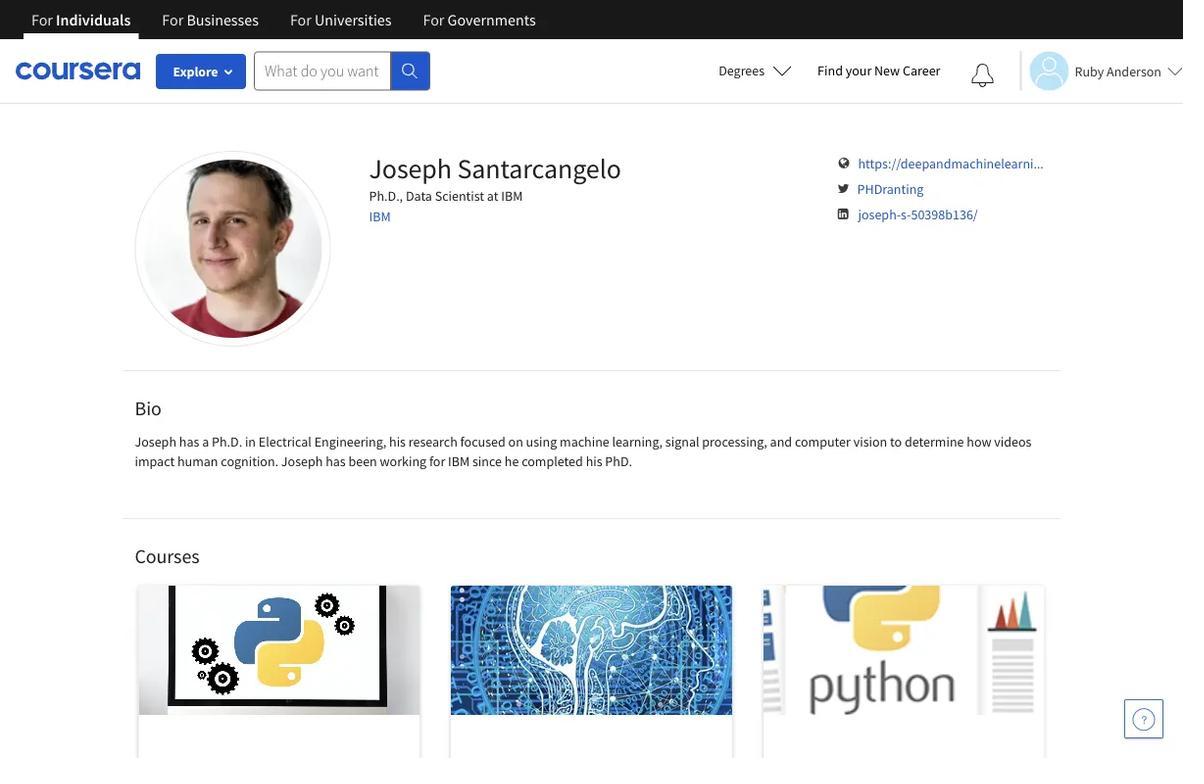 Task type: vqa. For each thing, say whether or not it's contained in the screenshot.
polymorphism,
no



Task type: locate. For each thing, give the bounding box(es) containing it.
for for individuals
[[31, 10, 53, 29]]

has left a
[[179, 433, 199, 451]]

impact
[[135, 453, 175, 471]]

been
[[348, 453, 377, 471]]

a
[[202, 433, 209, 451]]

help center image
[[1132, 708, 1156, 731]]

2 for from the left
[[162, 10, 184, 29]]

how
[[967, 433, 992, 451]]

has
[[179, 433, 199, 451], [326, 453, 346, 471]]

electrical
[[259, 433, 312, 451]]

1 horizontal spatial ibm
[[448, 453, 470, 471]]

joseph santarcangelo ph.d., data scientist at ibm ibm
[[369, 151, 621, 225]]

universities
[[315, 10, 392, 29]]

s-
[[901, 206, 911, 223]]

ph.d.,
[[369, 187, 403, 205]]

for for businesses
[[162, 10, 184, 29]]

0 vertical spatial ibm
[[501, 187, 523, 205]]

phdranting
[[857, 180, 924, 198]]

learning,
[[612, 433, 663, 451]]

0 vertical spatial his
[[389, 433, 406, 451]]

ibm down ph.d.,
[[369, 208, 391, 225]]

ph.d.
[[212, 433, 242, 451]]

0 horizontal spatial has
[[179, 433, 199, 451]]

for left businesses
[[162, 10, 184, 29]]

ibm right at
[[501, 187, 523, 205]]

show notifications image
[[971, 64, 994, 87]]

2 horizontal spatial ibm
[[501, 187, 523, 205]]

businesses
[[187, 10, 259, 29]]

3 for from the left
[[290, 10, 312, 29]]

2 horizontal spatial joseph
[[369, 151, 452, 186]]

joseph for santarcangelo
[[369, 151, 452, 186]]

individuals
[[56, 10, 131, 29]]

4 for from the left
[[423, 10, 444, 29]]

for for governments
[[423, 10, 444, 29]]

joseph up data
[[369, 151, 452, 186]]

for left universities
[[290, 10, 312, 29]]

for individuals
[[31, 10, 131, 29]]

his down machine
[[586, 453, 602, 471]]

None search field
[[254, 51, 430, 91]]

career
[[903, 62, 941, 79]]

for left individuals
[[31, 10, 53, 29]]

joseph down electrical at the left bottom of page
[[281, 453, 323, 471]]

working
[[380, 453, 427, 471]]

What do you want to learn? text field
[[254, 51, 391, 91]]

engineering,
[[314, 433, 386, 451]]

ibm
[[501, 187, 523, 205], [369, 208, 391, 225], [448, 453, 470, 471]]

his up the working at the bottom
[[389, 433, 406, 451]]

for for universities
[[290, 10, 312, 29]]

new
[[874, 62, 900, 79]]

joseph-s-50398b136/ link
[[858, 206, 978, 223]]

find your new career
[[818, 62, 941, 79]]

for
[[31, 10, 53, 29], [162, 10, 184, 29], [290, 10, 312, 29], [423, 10, 444, 29]]

1 vertical spatial joseph
[[135, 433, 176, 451]]

coursera image
[[16, 55, 140, 87]]

scientist
[[435, 187, 484, 205]]

0 horizontal spatial ibm
[[369, 208, 391, 225]]

find your new career link
[[808, 59, 950, 83]]

0 vertical spatial joseph
[[369, 151, 452, 186]]

1 horizontal spatial joseph
[[281, 453, 323, 471]]

for left governments
[[423, 10, 444, 29]]

focused
[[460, 433, 506, 451]]

ibm link
[[369, 208, 391, 225]]

1 vertical spatial ibm
[[369, 208, 391, 225]]

2 vertical spatial ibm
[[448, 453, 470, 471]]

explore button
[[156, 54, 246, 89]]

1 for from the left
[[31, 10, 53, 29]]

research
[[409, 433, 458, 451]]

his
[[389, 433, 406, 451], [586, 453, 602, 471]]

completed
[[522, 453, 583, 471]]

ruby anderson button
[[1020, 51, 1183, 91]]

joseph
[[369, 151, 452, 186], [135, 433, 176, 451], [281, 453, 323, 471]]

for businesses
[[162, 10, 259, 29]]

1 vertical spatial his
[[586, 453, 602, 471]]

has down engineering,
[[326, 453, 346, 471]]

governments
[[448, 10, 536, 29]]

1 horizontal spatial has
[[326, 453, 346, 471]]

bio
[[135, 397, 161, 421]]

joseph inside joseph santarcangelo ph.d., data scientist at ibm ibm
[[369, 151, 452, 186]]

0 horizontal spatial joseph
[[135, 433, 176, 451]]

ruby
[[1075, 62, 1104, 80]]

ibm inside joseph has a ph.d. in electrical engineering, his research focused on using machine learning, signal processing, and computer vision to determine how videos impact human cognition. joseph has been working for ibm since he completed his phd.
[[448, 453, 470, 471]]

in
[[245, 433, 256, 451]]

joseph up impact
[[135, 433, 176, 451]]

ibm right for
[[448, 453, 470, 471]]



Task type: describe. For each thing, give the bounding box(es) containing it.
your
[[846, 62, 872, 79]]

processing,
[[702, 433, 767, 451]]

since
[[472, 453, 502, 471]]

for universities
[[290, 10, 392, 29]]

1 vertical spatial has
[[326, 453, 346, 471]]

he
[[505, 453, 519, 471]]

for
[[429, 453, 445, 471]]

2 vertical spatial joseph
[[281, 453, 323, 471]]

computer
[[795, 433, 851, 451]]

joseph has a ph.d. in electrical engineering, his research focused on using machine learning, signal processing, and computer vision to determine how videos impact human cognition. joseph has been working for ibm since he completed his phd.
[[135, 433, 1032, 471]]

machine
[[560, 433, 609, 451]]

vision
[[853, 433, 887, 451]]

data
[[406, 187, 432, 205]]

signal
[[665, 433, 699, 451]]

cognition.
[[221, 453, 278, 471]]

ruby anderson
[[1075, 62, 1162, 80]]

https://deepandmachinelearning.com/ link
[[858, 155, 1081, 173]]

human
[[177, 453, 218, 471]]

at
[[487, 187, 498, 205]]

joseph-
[[858, 206, 901, 223]]

50398b136/
[[911, 206, 978, 223]]

phdranting link
[[857, 180, 924, 198]]

0 vertical spatial has
[[179, 433, 199, 451]]

banner navigation
[[16, 0, 552, 39]]

explore
[[173, 63, 218, 80]]

for governments
[[423, 10, 536, 29]]

degrees
[[719, 62, 765, 79]]

joseph for has
[[135, 433, 176, 451]]

santarcangelo
[[457, 151, 621, 186]]

courses
[[135, 545, 199, 569]]

https://deepandmachinelearning.com/
[[858, 155, 1081, 173]]

anderson
[[1107, 62, 1162, 80]]

using
[[526, 433, 557, 451]]

0 horizontal spatial his
[[389, 433, 406, 451]]

to
[[890, 433, 902, 451]]

determine
[[905, 433, 964, 451]]

phd.
[[605, 453, 632, 471]]

videos
[[994, 433, 1032, 451]]

profile image
[[135, 151, 331, 347]]

find
[[818, 62, 843, 79]]

on
[[508, 433, 523, 451]]

degrees button
[[703, 49, 808, 92]]

1 horizontal spatial his
[[586, 453, 602, 471]]

joseph-s-50398b136/
[[858, 206, 978, 223]]

and
[[770, 433, 792, 451]]



